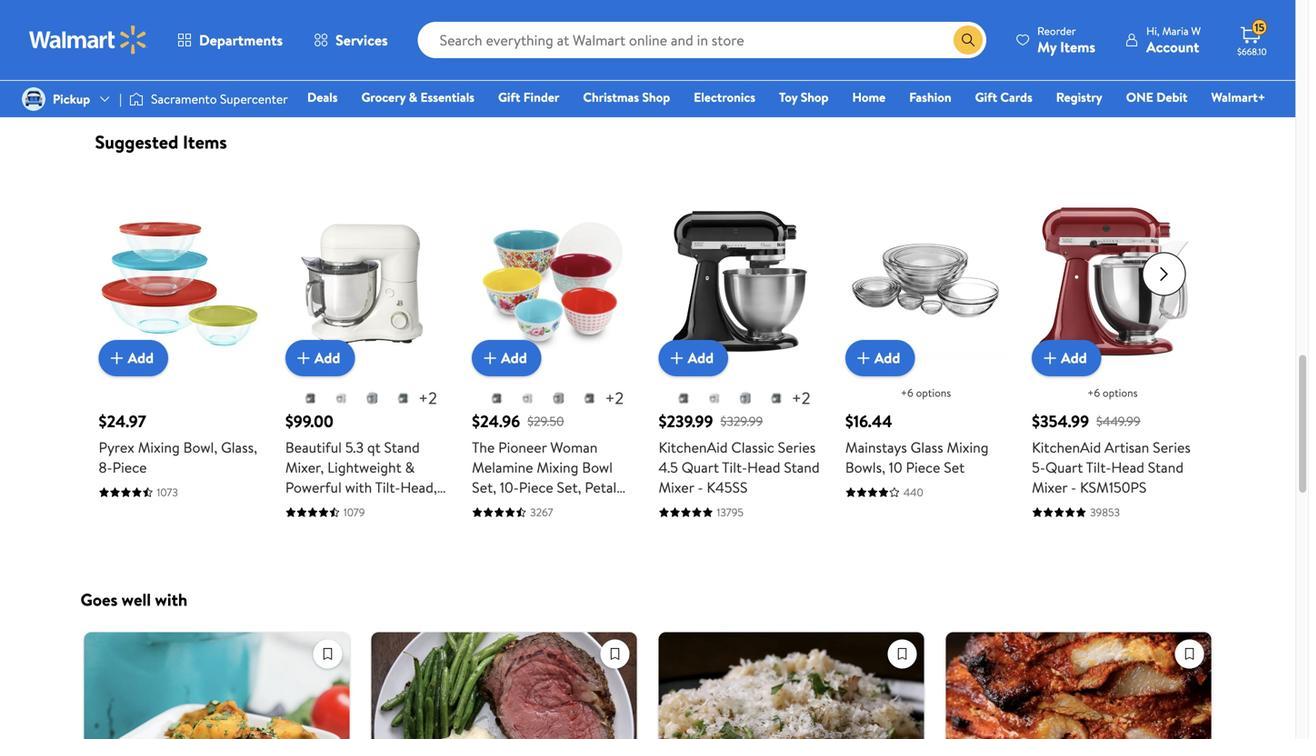 Task type: describe. For each thing, give the bounding box(es) containing it.
prime rib with garlic herb butter image
[[372, 632, 637, 740]]

$239.99 $329.99 kitchenaid classic series 4.5 quart tilt-head stand mixer - k45ss
[[659, 410, 820, 497]]

11 product variant swatch image image from the left
[[739, 391, 753, 406]]

+2 for $239.99
[[792, 387, 811, 410]]

0 vertical spatial &
[[409, 88, 418, 106]]

gift finder link
[[490, 87, 568, 107]]

quart for $239.99
[[682, 457, 720, 477]]

suggested
[[95, 129, 179, 155]]

1 vertical spatial sacramento
[[151, 90, 217, 108]]

cards
[[1001, 88, 1033, 106]]

suggested items
[[95, 129, 227, 155]]

tilt- inside $99.00 beautiful 5.3 qt stand mixer, lightweight & powerful with tilt-head, white icing by drew barrymore
[[375, 477, 401, 497]]

4 product variant swatch image image from the left
[[396, 391, 411, 406]]

$24.97 pyrex mixing bowl, glass, 8-piece
[[99, 410, 257, 477]]

8-
[[99, 457, 112, 477]]

away!
[[586, 39, 617, 57]]

add button for $16.44
[[846, 340, 916, 376]]

walmart image
[[29, 25, 147, 55]]

available in additional 2 variants element for $24.96
[[606, 387, 624, 410]]

2 add to cart image from the left
[[480, 347, 501, 369]]

add button for $239.99
[[659, 340, 729, 376]]

right
[[557, 39, 583, 57]]

Search search field
[[418, 22, 987, 58]]

(3/4
[[437, 39, 460, 57]]

next slide for suggested items list image
[[1143, 252, 1187, 296]]

fashion link
[[902, 87, 960, 107]]

39853
[[1091, 505, 1121, 520]]

home link
[[845, 87, 894, 107]]

5 product variant swatch image image from the left
[[490, 391, 505, 406]]

powerful
[[285, 477, 342, 497]]

stand inside $99.00 beautiful 5.3 qt stand mixer, lightweight & powerful with tilt-head, white icing by drew barrymore
[[384, 437, 420, 457]]

beautiful
[[285, 437, 342, 457]]

add to cart image for $16.44
[[853, 347, 875, 369]]

glass,
[[221, 437, 257, 457]]

+6 options for $16.44
[[901, 385, 952, 401]]

gift cards link
[[968, 87, 1041, 107]]

pickup for pickup or delivery today from: sacramento supercenter
[[864, 15, 906, 35]]

kitchenaid for $239.99
[[659, 437, 728, 457]]

piece for $24.97
[[112, 457, 147, 477]]

add for $16.44
[[875, 348, 901, 368]]

2 vertical spatial with
[[155, 588, 188, 612]]

toy
[[780, 88, 798, 106]]

$354.99 $449.99 kitchenaid artisan series 5-quart tilt-head stand mixer - ksm150ps
[[1033, 410, 1192, 497]]

4 product group from the left
[[659, 164, 820, 520]]

mixer for $354.99
[[1033, 477, 1068, 497]]

one
[[1127, 88, 1154, 106]]

account
[[1147, 37, 1200, 57]]

services button
[[298, 18, 404, 62]]

3267
[[531, 505, 554, 520]]

bowl,
[[183, 437, 218, 457]]

- for $354.99
[[1072, 477, 1077, 497]]

party
[[472, 497, 506, 517]]

grocery & essentials link
[[353, 87, 483, 107]]

hi,
[[1147, 23, 1160, 39]]

today
[[980, 15, 1015, 35]]

christmas shop
[[583, 88, 671, 106]]

walmart+ link
[[1204, 87, 1275, 107]]

440
[[904, 485, 924, 500]]

artisan
[[1105, 437, 1150, 457]]

1 and from the left
[[114, 39, 134, 57]]

white
[[285, 497, 323, 517]]

qt
[[367, 437, 381, 457]]

5-
[[1033, 457, 1046, 477]]

10 product variant swatch image image from the left
[[708, 391, 722, 406]]

w
[[1192, 23, 1202, 39]]

1079
[[344, 505, 365, 520]]

delivery
[[926, 15, 976, 35]]

6 product variant swatch image image from the left
[[521, 391, 535, 406]]

it
[[546, 39, 554, 57]]

series for $239.99
[[778, 437, 816, 457]]

kitchenaid for $354.99
[[1033, 437, 1102, 457]]

pyrex
[[99, 437, 135, 457]]

$329.99
[[721, 413, 763, 430]]

tilt- for $354.99
[[1087, 457, 1112, 477]]

gift finder
[[498, 88, 560, 106]]

goes well with
[[81, 588, 188, 612]]

sacramento inside pickup or delivery today from: sacramento supercenter
[[864, 42, 930, 60]]

1 product variant swatch image image from the left
[[303, 391, 318, 406]]

$449.99
[[1097, 413, 1141, 430]]

$99.00
[[285, 410, 334, 433]]

the
[[472, 437, 495, 457]]

1 set, from the left
[[472, 477, 497, 497]]

+6 for $354.99
[[1088, 385, 1101, 401]]

lightweight
[[328, 457, 402, 477]]

deals
[[308, 88, 338, 106]]

stand for $354.99
[[1149, 457, 1184, 477]]

add for $354.99
[[1062, 348, 1088, 368]]

gift for gift finder
[[498, 88, 521, 106]]

reorder
[[1038, 23, 1077, 39]]

2 product group from the left
[[285, 164, 447, 537]]

13795
[[717, 505, 744, 520]]

saved image
[[1177, 641, 1204, 668]]

mixer,
[[285, 457, 324, 477]]

electronics
[[694, 88, 756, 106]]

saved image for how to cook a perfect risotto image
[[889, 641, 917, 668]]

3 product variant swatch image image from the left
[[365, 391, 380, 406]]

5.3
[[346, 437, 364, 457]]

mixer for $239.99
[[659, 477, 695, 497]]

1073
[[157, 485, 178, 500]]

options for $354.99
[[1103, 385, 1138, 401]]

add button for $354.99
[[1033, 340, 1102, 376]]

+2 for $24.96
[[606, 387, 624, 410]]

my
[[1038, 37, 1057, 57]]

maria
[[1163, 23, 1189, 39]]

deals link
[[299, 87, 346, 107]]

 image for pickup
[[22, 87, 45, 111]]

set
[[944, 457, 965, 477]]

supercenter inside pickup or delivery today from: sacramento supercenter
[[933, 42, 1001, 60]]

christmas
[[583, 88, 640, 106]]

departments
[[199, 30, 283, 50]]

grocery & essentials
[[362, 88, 475, 106]]

home
[[853, 88, 886, 106]]

items inside reorder my items
[[1061, 37, 1096, 57]]

how to cook a perfect risotto image
[[659, 632, 925, 740]]

mixing inside $24.97 pyrex mixing bowl, glass, 8-piece
[[138, 437, 180, 457]]

mixing inside "$24.96 $29.50 the pioneer woman melamine mixing bowl set, 10-piece set, petal party"
[[537, 457, 579, 477]]

gift cards
[[976, 88, 1033, 106]]

 image for sacramento supercenter
[[129, 90, 144, 108]]

$24.96 $29.50 the pioneer woman melamine mixing bowl set, 10-piece set, petal party
[[472, 410, 617, 517]]

gift for gift cards
[[976, 88, 998, 106]]

the pioneer woman melamine mixing bowl set, 10-piece set, petal party image
[[472, 201, 634, 362]]

ksm150ps
[[1081, 477, 1148, 497]]

saved image for 'prime rib with garlic herb butter' image
[[602, 641, 629, 668]]

glass
[[911, 437, 944, 457]]

0 horizontal spatial items
[[183, 129, 227, 155]]

series for $354.99
[[1154, 437, 1192, 457]]

pyrex mixing bowl, glass, 8-piece image
[[99, 201, 260, 362]]

or
[[909, 15, 923, 35]]

cup)
[[463, 39, 487, 57]]



Task type: vqa. For each thing, say whether or not it's contained in the screenshot.
TO within size is quite bigger than usual. may have to return these but they're so comfy and soft!
no



Task type: locate. For each thing, give the bounding box(es) containing it.
saved image
[[314, 641, 342, 668], [602, 641, 629, 668], [889, 641, 917, 668]]

add to cart image for $239.99
[[666, 347, 688, 369]]

9 product variant swatch image image from the left
[[677, 391, 691, 406]]

1 +6 options from the left
[[901, 385, 952, 401]]

1 add from the left
[[128, 348, 154, 368]]

one debit link
[[1119, 87, 1197, 107]]

1 vertical spatial supercenter
[[220, 90, 288, 108]]

2 horizontal spatial with
[[345, 477, 372, 497]]

series right classic
[[778, 437, 816, 457]]

sacramento up suggested items
[[151, 90, 217, 108]]

1 horizontal spatial quart
[[1046, 457, 1084, 477]]

3 available in additional 2 variants element from the left
[[792, 387, 811, 410]]

- for $239.99
[[698, 477, 704, 497]]

departments button
[[162, 18, 298, 62]]

1 horizontal spatial add to cart image
[[480, 347, 501, 369]]

2 quart from the left
[[1046, 457, 1084, 477]]

0 horizontal spatial options
[[917, 385, 952, 401]]

1 horizontal spatial head
[[1112, 457, 1145, 477]]

add up $24.96 at the bottom left
[[501, 348, 527, 368]]

barrymore
[[285, 517, 353, 537]]

2 +2 from the left
[[606, 387, 624, 410]]

mixing right glass
[[947, 437, 989, 457]]

$16.44
[[846, 410, 893, 433]]

quart down $354.99
[[1046, 457, 1084, 477]]

0 horizontal spatial +6
[[901, 385, 914, 401]]

shop for christmas shop
[[643, 88, 671, 106]]

kitchenaid down $239.99
[[659, 437, 728, 457]]

1 horizontal spatial items
[[1061, 37, 1096, 57]]

well
[[122, 588, 151, 612]]

options up $16.44 mainstays glass mixing bowls, 10 piece set
[[917, 385, 952, 401]]

1 head from the left
[[748, 457, 781, 477]]

shop for toy shop
[[801, 88, 829, 106]]

saved image for simple veggie curry image
[[314, 641, 342, 668]]

kitchenaid inside $239.99 $329.99 kitchenaid classic series 4.5 quart tilt-head stand mixer - k45ss
[[659, 437, 728, 457]]

series right artisan at the right of page
[[1154, 437, 1192, 457]]

and right cup)
[[490, 39, 510, 57]]

mexican-style pork tacos (tacos al pastor) image
[[947, 632, 1212, 740]]

sacramento down or
[[864, 42, 930, 60]]

add for $99.00
[[315, 348, 341, 368]]

1 horizontal spatial set,
[[557, 477, 582, 497]]

1 horizontal spatial supercenter
[[933, 42, 1001, 60]]

2
[[124, 2, 133, 25]]

1 options from the left
[[917, 385, 952, 401]]

1 horizontal spatial stand
[[785, 457, 820, 477]]

10
[[890, 457, 903, 477]]

+6 up $449.99
[[1088, 385, 1101, 401]]

 image
[[22, 87, 45, 111], [129, 90, 144, 108]]

mixer inside $354.99 $449.99 kitchenaid artisan series 5-quart tilt-head stand mixer - ksm150ps
[[1033, 477, 1068, 497]]

toy shop
[[780, 88, 829, 106]]

mainstays glass mixing bowls, 10 piece set image
[[846, 201, 1007, 362]]

tilt- inside $239.99 $329.99 kitchenaid classic series 4.5 quart tilt-head stand mixer - k45ss
[[723, 457, 748, 477]]

add to cart image up $24.96 at the bottom left
[[480, 347, 501, 369]]

$354.99
[[1033, 410, 1090, 433]]

head down $449.99
[[1112, 457, 1145, 477]]

head down $329.99
[[748, 457, 781, 477]]

add up $24.97
[[128, 348, 154, 368]]

1 horizontal spatial mixer
[[1033, 477, 1068, 497]]

product variant swatch image image
[[303, 391, 318, 406], [334, 391, 349, 406], [365, 391, 380, 406], [396, 391, 411, 406], [490, 391, 505, 406], [521, 391, 535, 406], [552, 391, 566, 406], [583, 391, 597, 406], [677, 391, 691, 406], [708, 391, 722, 406], [739, 391, 753, 406], [770, 391, 784, 406]]

1 horizontal spatial sacramento
[[864, 42, 930, 60]]

stand
[[384, 437, 420, 457], [785, 457, 820, 477], [1149, 457, 1184, 477]]

tilt- for $239.99
[[723, 457, 748, 477]]

Walmart Site-Wide search field
[[418, 22, 987, 58]]

0 horizontal spatial set,
[[472, 477, 497, 497]]

4 add from the left
[[688, 348, 714, 368]]

head inside $354.99 $449.99 kitchenaid artisan series 5-quart tilt-head stand mixer - ksm150ps
[[1112, 457, 1145, 477]]

2 and from the left
[[490, 39, 510, 57]]

1 kitchenaid from the left
[[659, 437, 728, 457]]

add up $239.99
[[688, 348, 714, 368]]

add button for $24.96
[[472, 340, 542, 376]]

-
[[698, 477, 704, 497], [1072, 477, 1077, 497]]

1 horizontal spatial piece
[[519, 477, 554, 497]]

2 horizontal spatial tilt-
[[1087, 457, 1112, 477]]

+2 up bowl on the left of page
[[606, 387, 624, 410]]

$668.10
[[1238, 45, 1268, 58]]

piece down $24.97
[[112, 457, 147, 477]]

melamine
[[472, 457, 534, 477]]

add button up $239.99
[[659, 340, 729, 376]]

1 horizontal spatial series
[[1154, 437, 1192, 457]]

search icon image
[[962, 33, 976, 47]]

2 - from the left
[[1072, 477, 1077, 497]]

1 horizontal spatial  image
[[129, 90, 144, 108]]

1 series from the left
[[778, 437, 816, 457]]

0 horizontal spatial sacramento
[[151, 90, 217, 108]]

& inside $99.00 beautiful 5.3 qt stand mixer, lightweight & powerful with tilt-head, white icing by drew barrymore
[[405, 457, 415, 477]]

0 horizontal spatial +2
[[419, 387, 437, 410]]

$24.97
[[99, 410, 146, 433]]

product group
[[99, 164, 260, 520], [285, 164, 447, 537], [472, 164, 634, 520], [659, 164, 820, 520], [846, 164, 1007, 520], [1033, 164, 1194, 520]]

gift
[[498, 88, 521, 106], [976, 88, 998, 106]]

series inside $354.99 $449.99 kitchenaid artisan series 5-quart tilt-head stand mixer - ksm150ps
[[1154, 437, 1192, 457]]

2 saved image from the left
[[602, 641, 629, 668]]

combine
[[137, 39, 184, 57]]

petal
[[585, 477, 617, 497]]

- left k45ss
[[698, 477, 704, 497]]

2 options from the left
[[1103, 385, 1138, 401]]

stand inside $354.99 $449.99 kitchenaid artisan series 5-quart tilt-head stand mixer - ksm150ps
[[1149, 457, 1184, 477]]

gift left finder
[[498, 88, 521, 106]]

add button up $99.00
[[285, 340, 355, 376]]

0 vertical spatial pickup
[[864, 15, 906, 35]]

1 vertical spatial with
[[345, 477, 372, 497]]

1 horizontal spatial with
[[301, 39, 324, 57]]

add for $239.99
[[688, 348, 714, 368]]

mixer
[[659, 477, 695, 497], [1033, 477, 1068, 497]]

6 product group from the left
[[1033, 164, 1194, 520]]

2 series from the left
[[1154, 437, 1192, 457]]

kitchenaid down $354.99
[[1033, 437, 1102, 457]]

0 horizontal spatial shop
[[643, 88, 671, 106]]

+6 options for $354.99
[[1088, 385, 1138, 401]]

1 +6 from the left
[[901, 385, 914, 401]]

2 kitchenaid from the left
[[1033, 437, 1102, 457]]

add button up $16.44
[[846, 340, 916, 376]]

10-
[[500, 477, 519, 497]]

stand right classic
[[785, 457, 820, 477]]

tilt- right by
[[375, 477, 401, 497]]

and right toss
[[114, 39, 134, 57]]

quart right 4.5
[[682, 457, 720, 477]]

2 horizontal spatial piece
[[907, 457, 941, 477]]

2 horizontal spatial available in additional 2 variants element
[[792, 387, 811, 410]]

1 shop from the left
[[643, 88, 671, 106]]

0 horizontal spatial supercenter
[[220, 90, 288, 108]]

pioneer
[[499, 437, 547, 457]]

1 horizontal spatial +2
[[606, 387, 624, 410]]

+6 up $16.44 mainstays glass mixing bowls, 10 piece set
[[901, 385, 914, 401]]

add to cart image up $99.00
[[293, 347, 315, 369]]

2 +6 options from the left
[[1088, 385, 1138, 401]]

product group containing $24.97
[[99, 164, 260, 520]]

1 saved image from the left
[[314, 641, 342, 668]]

available in additional 2 variants element up head,
[[419, 387, 437, 410]]

0 vertical spatial items
[[1061, 37, 1096, 57]]

quart inside $239.99 $329.99 kitchenaid classic series 4.5 quart tilt-head stand mixer - k45ss
[[682, 457, 720, 477]]

dressing
[[386, 39, 434, 57]]

with
[[301, 39, 324, 57], [345, 477, 372, 497], [155, 588, 188, 612]]

pickup left or
[[864, 15, 906, 35]]

1 product group from the left
[[99, 164, 260, 520]]

piece up 3267
[[519, 477, 554, 497]]

piece inside $16.44 mainstays glass mixing bowls, 10 piece set
[[907, 457, 941, 477]]

piece inside "$24.96 $29.50 the pioneer woman melamine mixing bowl set, 10-piece set, petal party"
[[519, 477, 554, 497]]

0 horizontal spatial and
[[114, 39, 134, 57]]

0 horizontal spatial stand
[[384, 437, 420, 457]]

1 available in additional 2 variants element from the left
[[419, 387, 437, 410]]

1 horizontal spatial pickup
[[864, 15, 906, 35]]

2 horizontal spatial saved image
[[889, 641, 917, 668]]

1 horizontal spatial options
[[1103, 385, 1138, 401]]

2 horizontal spatial +2
[[792, 387, 811, 410]]

product group containing $16.44
[[846, 164, 1007, 520]]

mainstays
[[846, 437, 908, 457]]

add to cart image up $24.97
[[106, 347, 128, 369]]

from:
[[1019, 15, 1054, 35]]

1 add to cart image from the left
[[293, 347, 315, 369]]

5 add button from the left
[[846, 340, 916, 376]]

0 horizontal spatial add to cart image
[[106, 347, 128, 369]]

6 add button from the left
[[1033, 340, 1102, 376]]

0 horizontal spatial pickup
[[53, 90, 90, 108]]

with right well
[[155, 588, 188, 612]]

quart for $354.99
[[1046, 457, 1084, 477]]

the
[[327, 39, 346, 57]]

12 product variant swatch image image from the left
[[770, 391, 784, 406]]

 image right |
[[129, 90, 144, 108]]

+6 options up $16.44 mainstays glass mixing bowls, 10 piece set
[[901, 385, 952, 401]]

set, left petal
[[557, 477, 582, 497]]

kitchenaid artisan series 5-quart tilt-head stand mixer - ksm150ps image
[[1033, 201, 1194, 362]]

supercenter down together
[[220, 90, 288, 108]]

0 horizontal spatial head
[[748, 457, 781, 477]]

tilt- up 39853
[[1087, 457, 1112, 477]]

1 horizontal spatial available in additional 2 variants element
[[606, 387, 624, 410]]

3 add button from the left
[[472, 340, 542, 376]]

woman
[[551, 437, 598, 457]]

with left the
[[301, 39, 324, 57]]

with up 1079
[[345, 477, 372, 497]]

0 horizontal spatial tilt-
[[375, 477, 401, 497]]

0 horizontal spatial saved image
[[314, 641, 342, 668]]

4 add button from the left
[[659, 340, 729, 376]]

options
[[917, 385, 952, 401], [1103, 385, 1138, 401]]

1 quart from the left
[[682, 457, 720, 477]]

0 vertical spatial with
[[301, 39, 324, 57]]

enjoy
[[513, 39, 543, 57]]

add button up $354.99
[[1033, 340, 1102, 376]]

quart inside $354.99 $449.99 kitchenaid artisan series 5-quart tilt-head stand mixer - ksm150ps
[[1046, 457, 1084, 477]]

beautiful 5.3 qt stand mixer, lightweight & powerful with tilt-head, white icing by drew barrymore image
[[285, 201, 447, 362]]

0 horizontal spatial mixer
[[659, 477, 695, 497]]

3 add from the left
[[501, 348, 527, 368]]

bowls,
[[846, 457, 886, 477]]

1 horizontal spatial tilt-
[[723, 457, 748, 477]]

0 horizontal spatial mixing
[[138, 437, 180, 457]]

&
[[409, 88, 418, 106], [405, 457, 415, 477]]

quart
[[682, 457, 720, 477], [1046, 457, 1084, 477]]

add button
[[99, 340, 168, 376], [285, 340, 355, 376], [472, 340, 542, 376], [659, 340, 729, 376], [846, 340, 916, 376], [1033, 340, 1102, 376]]

1 gift from the left
[[498, 88, 521, 106]]

add to cart image for $354.99
[[1040, 347, 1062, 369]]

0 vertical spatial sacramento
[[864, 42, 930, 60]]

product group containing $354.99
[[1033, 164, 1194, 520]]

essentials
[[421, 88, 475, 106]]

pickup or delivery today from: sacramento supercenter
[[864, 15, 1054, 60]]

tilt- inside $354.99 $449.99 kitchenaid artisan series 5-quart tilt-head stand mixer - ksm150ps
[[1087, 457, 1112, 477]]

toss
[[88, 39, 111, 57]]

items right my
[[1061, 37, 1096, 57]]

kitchenaid
[[659, 437, 728, 457], [1033, 437, 1102, 457]]

add to cart image
[[293, 347, 315, 369], [666, 347, 688, 369], [1040, 347, 1062, 369]]

set,
[[472, 477, 497, 497], [557, 477, 582, 497]]

5 product group from the left
[[846, 164, 1007, 520]]

0 vertical spatial supercenter
[[933, 42, 1001, 60]]

christmas shop link
[[575, 87, 679, 107]]

& right qt
[[405, 457, 415, 477]]

one debit
[[1127, 88, 1188, 106]]

+6 options
[[901, 385, 952, 401], [1088, 385, 1138, 401]]

2 set, from the left
[[557, 477, 582, 497]]

3 saved image from the left
[[889, 641, 917, 668]]

7 product variant swatch image image from the left
[[552, 391, 566, 406]]

1 vertical spatial pickup
[[53, 90, 90, 108]]

add for $24.96
[[501, 348, 527, 368]]

1 vertical spatial &
[[405, 457, 415, 477]]

+6 options up $449.99
[[1088, 385, 1138, 401]]

hi, maria w account
[[1147, 23, 1202, 57]]

1 horizontal spatial saved image
[[602, 641, 629, 668]]

piece inside $24.97 pyrex mixing bowl, glass, 8-piece
[[112, 457, 147, 477]]

mixer left k45ss
[[659, 477, 695, 497]]

2 available in additional 2 variants element from the left
[[606, 387, 624, 410]]

2 gift from the left
[[976, 88, 998, 106]]

- inside $239.99 $329.99 kitchenaid classic series 4.5 quart tilt-head stand mixer - k45ss
[[698, 477, 704, 497]]

1 horizontal spatial and
[[490, 39, 510, 57]]

6 add from the left
[[1062, 348, 1088, 368]]

1 horizontal spatial +6
[[1088, 385, 1101, 401]]

$29.50
[[528, 413, 564, 430]]

supercenter down delivery
[[933, 42, 1001, 60]]

items
[[1061, 37, 1096, 57], [183, 129, 227, 155]]

add button up $24.97
[[99, 340, 168, 376]]

0 horizontal spatial add to cart image
[[293, 347, 315, 369]]

toy shop link
[[771, 87, 837, 107]]

mixing
[[138, 437, 180, 457], [947, 437, 989, 457], [537, 457, 579, 477]]

mixing left bowl,
[[138, 437, 180, 457]]

2 shop from the left
[[801, 88, 829, 106]]

1 add button from the left
[[99, 340, 168, 376]]

available in additional 2 variants element
[[419, 387, 437, 410], [606, 387, 624, 410], [792, 387, 811, 410]]

2 horizontal spatial stand
[[1149, 457, 1184, 477]]

icing
[[326, 497, 356, 517]]

services
[[336, 30, 388, 50]]

finder
[[524, 88, 560, 106]]

1 horizontal spatial kitchenaid
[[1033, 437, 1102, 457]]

add to cart image for $99.00
[[293, 347, 315, 369]]

stand right qt
[[384, 437, 420, 457]]

ranch
[[349, 39, 383, 57]]

add to cart image up $16.44
[[853, 347, 875, 369]]

add up $99.00
[[315, 348, 341, 368]]

k45ss
[[707, 477, 748, 497]]

simple veggie curry image
[[84, 632, 350, 740]]

1 horizontal spatial +6 options
[[1088, 385, 1138, 401]]

debit
[[1157, 88, 1188, 106]]

$24.96
[[472, 410, 521, 433]]

add to cart image
[[106, 347, 128, 369], [480, 347, 501, 369], [853, 347, 875, 369]]

sacramento
[[864, 42, 930, 60], [151, 90, 217, 108]]

piece up 440
[[907, 457, 941, 477]]

3 add to cart image from the left
[[853, 347, 875, 369]]

mixer inside $239.99 $329.99 kitchenaid classic series 4.5 quart tilt-head stand mixer - k45ss
[[659, 477, 695, 497]]

supercenter
[[933, 42, 1001, 60], [220, 90, 288, 108]]

0 horizontal spatial quart
[[682, 457, 720, 477]]

+6 for $16.44
[[901, 385, 914, 401]]

kitchenaid inside $354.99 $449.99 kitchenaid artisan series 5-quart tilt-head stand mixer - ksm150ps
[[1033, 437, 1102, 457]]

8 product variant swatch image image from the left
[[583, 391, 597, 406]]

- inside $354.99 $449.99 kitchenaid artisan series 5-quart tilt-head stand mixer - ksm150ps
[[1072, 477, 1077, 497]]

1 +2 from the left
[[419, 387, 437, 410]]

pickup for pickup
[[53, 90, 90, 108]]

fashion
[[910, 88, 952, 106]]

everything
[[187, 39, 246, 57]]

by
[[360, 497, 375, 517]]

0 horizontal spatial  image
[[22, 87, 45, 111]]

 image down walmart image
[[22, 87, 45, 111]]

mixing inside $16.44 mainstays glass mixing bowls, 10 piece set
[[947, 437, 989, 457]]

electronics link
[[686, 87, 764, 107]]

2 horizontal spatial add to cart image
[[853, 347, 875, 369]]

0 horizontal spatial available in additional 2 variants element
[[419, 387, 437, 410]]

& right "grocery"
[[409, 88, 418, 106]]

0 horizontal spatial series
[[778, 437, 816, 457]]

1 horizontal spatial -
[[1072, 477, 1077, 497]]

- left ksm150ps
[[1072, 477, 1077, 497]]

3 +2 from the left
[[792, 387, 811, 410]]

2 horizontal spatial mixing
[[947, 437, 989, 457]]

available in additional 2 variants element up bowl on the left of page
[[606, 387, 624, 410]]

+2 up $239.99 $329.99 kitchenaid classic series 4.5 quart tilt-head stand mixer - k45ss
[[792, 387, 811, 410]]

1 horizontal spatial mixing
[[537, 457, 579, 477]]

2 product variant swatch image image from the left
[[334, 391, 349, 406]]

2 add from the left
[[315, 348, 341, 368]]

head for $239.99
[[748, 457, 781, 477]]

options for $16.44
[[917, 385, 952, 401]]

shop right the toy
[[801, 88, 829, 106]]

options up $449.99
[[1103, 385, 1138, 401]]

2 add button from the left
[[285, 340, 355, 376]]

kitchenaid classic series 4.5 quart tilt-head stand mixer - k45ss image
[[659, 201, 820, 362]]

stand for $239.99
[[785, 457, 820, 477]]

+2 up head,
[[419, 387, 437, 410]]

classic
[[732, 437, 775, 457]]

1 vertical spatial items
[[183, 129, 227, 155]]

shop right christmas
[[643, 88, 671, 106]]

add to cart image up $354.99
[[1040, 347, 1062, 369]]

1 mixer from the left
[[659, 477, 695, 497]]

head
[[748, 457, 781, 477], [1112, 457, 1145, 477]]

head inside $239.99 $329.99 kitchenaid classic series 4.5 quart tilt-head stand mixer - k45ss
[[748, 457, 781, 477]]

tilt- up 13795
[[723, 457, 748, 477]]

head for $354.99
[[1112, 457, 1145, 477]]

mixer left ksm150ps
[[1033, 477, 1068, 497]]

|
[[119, 90, 122, 108]]

registry link
[[1049, 87, 1111, 107]]

2 +6 from the left
[[1088, 385, 1101, 401]]

2 horizontal spatial add to cart image
[[1040, 347, 1062, 369]]

available in additional 2 variants element for $239.99
[[792, 387, 811, 410]]

1 horizontal spatial gift
[[976, 88, 998, 106]]

available in additional 2 variants element up $239.99 $329.99 kitchenaid classic series 4.5 quart tilt-head stand mixer - k45ss
[[792, 387, 811, 410]]

0 horizontal spatial -
[[698, 477, 704, 497]]

0 horizontal spatial +6 options
[[901, 385, 952, 401]]

2 mixer from the left
[[1033, 477, 1068, 497]]

1 - from the left
[[698, 477, 704, 497]]

0 horizontal spatial with
[[155, 588, 188, 612]]

5 add from the left
[[875, 348, 901, 368]]

3 add to cart image from the left
[[1040, 347, 1062, 369]]

piece
[[112, 457, 147, 477], [907, 457, 941, 477], [519, 477, 554, 497]]

series inside $239.99 $329.99 kitchenaid classic series 4.5 quart tilt-head stand mixer - k45ss
[[778, 437, 816, 457]]

mixing left bowl on the left of page
[[537, 457, 579, 477]]

add button for $99.00
[[285, 340, 355, 376]]

add to cart image up $239.99
[[666, 347, 688, 369]]

series
[[778, 437, 816, 457], [1154, 437, 1192, 457]]

pickup inside pickup or delivery today from: sacramento supercenter
[[864, 15, 906, 35]]

items down sacramento supercenter
[[183, 129, 227, 155]]

15
[[1256, 20, 1265, 35]]

gift left cards at the right of page
[[976, 88, 998, 106]]

2 add to cart image from the left
[[666, 347, 688, 369]]

0 horizontal spatial gift
[[498, 88, 521, 106]]

stand inside $239.99 $329.99 kitchenaid classic series 4.5 quart tilt-head stand mixer - k45ss
[[785, 457, 820, 477]]

add to cart image for pyrex mixing bowl, glass, 8-piece
[[106, 347, 128, 369]]

add up $354.99
[[1062, 348, 1088, 368]]

add up $16.44
[[875, 348, 901, 368]]

goes
[[81, 588, 118, 612]]

add button up $24.96 at the bottom left
[[472, 340, 542, 376]]

pickup left |
[[53, 90, 90, 108]]

0 horizontal spatial piece
[[112, 457, 147, 477]]

2 head from the left
[[1112, 457, 1145, 477]]

stand right ksm150ps
[[1149, 457, 1184, 477]]

head,
[[401, 477, 437, 497]]

piece for $16.44
[[907, 457, 941, 477]]

bowl
[[582, 457, 613, 477]]

0 horizontal spatial kitchenaid
[[659, 437, 728, 457]]

3 product group from the left
[[472, 164, 634, 520]]

1 horizontal spatial shop
[[801, 88, 829, 106]]

1 add to cart image from the left
[[106, 347, 128, 369]]

set, left 10- at bottom
[[472, 477, 497, 497]]

1 horizontal spatial add to cart image
[[666, 347, 688, 369]]

with inside $99.00 beautiful 5.3 qt stand mixer, lightweight & powerful with tilt-head, white icing by drew barrymore
[[345, 477, 372, 497]]



